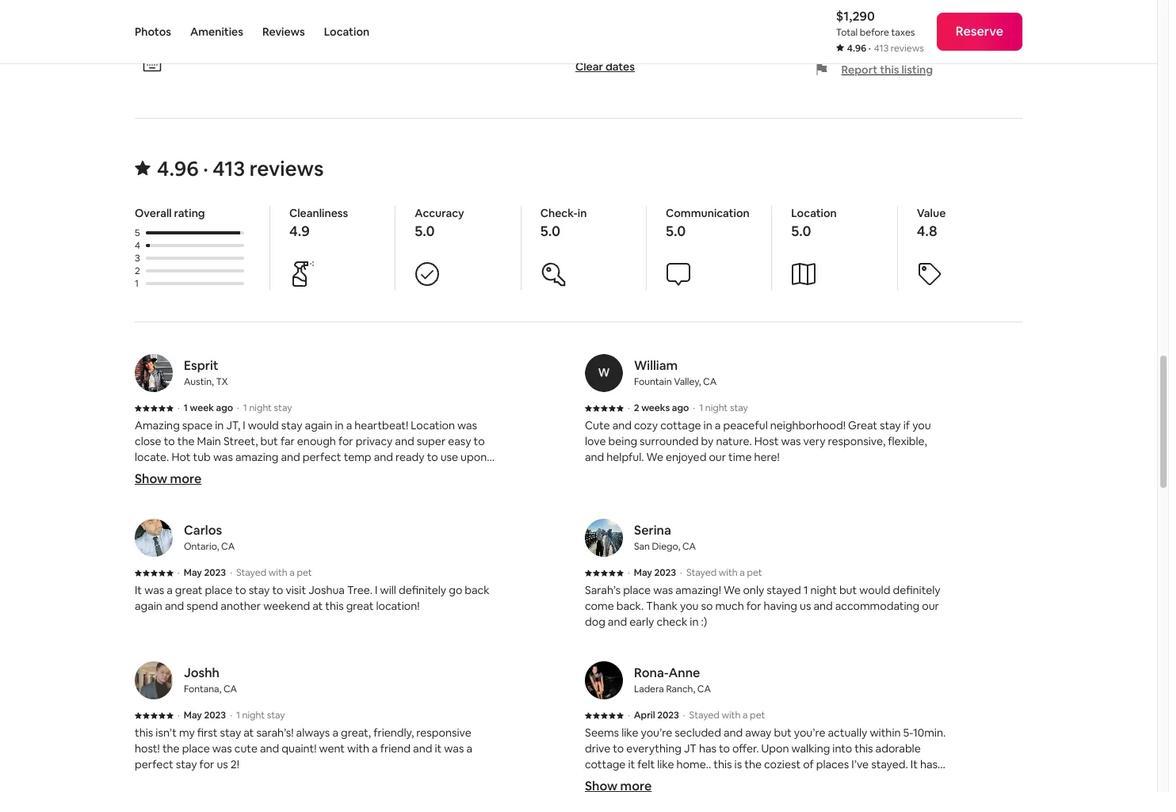 Task type: describe. For each thing, give the bounding box(es) containing it.
william fountain valley, ca
[[634, 358, 717, 389]]

1 vertical spatial space
[[193, 467, 223, 481]]

with inside this isn't my first stay at sarah's! always a great, friendly, responsive host! the place was cute and quaint! went with a friend and it was a perfect stay for us 2!
[[347, 742, 369, 757]]

1 horizontal spatial 4.96
[[847, 42, 867, 55]]

· up secluded
[[683, 710, 685, 723]]

stayed for serina
[[686, 567, 717, 580]]

responsive,
[[828, 435, 886, 449]]

1 left week
[[184, 402, 188, 415]]

serina san diego, ca
[[634, 523, 696, 554]]

carlos
[[184, 523, 222, 539]]

may for serina
[[634, 567, 652, 580]]

sarah!
[[443, 514, 474, 528]]

2!
[[231, 758, 239, 773]]

seems like you're secluded and away but you're actually within 5-10min. drive to everything jt has to offer. upon walking into this adorable cottage it felt like home.. this is the coziest of places i've stayed. it has everything you need for some good r&r. absolutely adore this little cottage and can't wait to return.
[[585, 727, 946, 793]]

peaceful
[[723, 419, 768, 433]]

quaint!
[[282, 742, 317, 757]]

check inside 'sarah's place was amazing! we only stayed 1 night but would definitely come back. thank you so much for having us and accommodating our dog and early check in :)'
[[657, 616, 688, 630]]

host
[[755, 435, 779, 449]]

1 up street, on the left of page
[[243, 402, 247, 415]]

ca inside serina san diego, ca
[[683, 541, 696, 554]]

thought
[[420, 482, 462, 497]]

our inside 'sarah's place was amazing! we only stayed 1 night but would definitely come back. thank you so much for having us and accommodating our dog and early check in :)'
[[922, 600, 939, 614]]

esprit
[[184, 358, 219, 375]]

it inside it was a great place to stay to visit joshua tree. i will definitely go back again and spend another weekend at this great location!
[[135, 584, 142, 598]]

ca inside carlos ontario, ca
[[221, 541, 235, 554]]

cute inside this isn't my first stay at sarah's! always a great, friendly, responsive host! the place was cute and quaint! went with a friend and it was a perfect stay for us 2!
[[235, 742, 258, 757]]

into
[[833, 742, 852, 757]]

a down responsive
[[466, 742, 473, 757]]

to up upon
[[474, 435, 485, 449]]

communication 5.0
[[666, 206, 750, 241]]

was up 2!
[[212, 742, 232, 757]]

joshh image
[[135, 662, 173, 700]]

and right 'having'
[[814, 600, 833, 614]]

was down main
[[213, 451, 233, 465]]

at inside it was a great place to stay to visit joshua tree. i will definitely go back again and spend another weekend at this great location!
[[313, 600, 323, 614]]

and up offer.
[[724, 727, 743, 741]]

this inside it was a great place to stay to visit joshua tree. i will definitely go back again and spend another weekend at this great location!
[[325, 600, 344, 614]]

to left offer.
[[719, 742, 730, 757]]

1 vertical spatial everything
[[585, 774, 640, 788]]

temp
[[344, 451, 371, 465]]

with for serina
[[719, 567, 738, 580]]

· 2 weeks ago · 1 night stay
[[628, 402, 748, 415]]

· up back.
[[628, 567, 630, 580]]

to up another
[[235, 584, 246, 598]]

another
[[221, 600, 261, 614]]

and left clean
[[325, 482, 344, 497]]

went
[[319, 742, 345, 757]]

· down processes
[[178, 567, 180, 580]]

to up clean
[[363, 467, 374, 481]]

for inside amazing space in jt, i would stay again in a heartbeat! location was close to the main street, but far enough for privacy and super easy to locate. hot tub was amazing and perfect temp and ready to use upon arrival! the space is great with tons of places to view the mountains and stargaze. everything was so cute and clean and well thought out. also, sarah had excellent communication and one of the easiest check in processes and great local recs. highly recommend, thanks sarah!
[[338, 435, 353, 449]]

being
[[608, 435, 637, 449]]

amazing space in jt, i would stay again in a heartbeat! location was close to the main street, but far enough for privacy and super easy to locate. hot tub was amazing and perfect temp and ready to use upon arrival! the space is great with tons of places to view the mountains and stargaze. everything was so cute and clean and well thought out. also, sarah had excellent communication and one of the easiest check in processes and great local recs. highly recommend, thanks sarah!
[[135, 419, 490, 528]]

2 vertical spatial cottage
[[585, 790, 626, 793]]

1 vertical spatial 413
[[213, 156, 245, 183]]

rona anne image
[[585, 662, 623, 700]]

secluded
[[675, 727, 721, 741]]

1 down 3
[[135, 278, 139, 291]]

1 down joshh fontana, ca
[[236, 710, 240, 723]]

and up the being
[[613, 419, 632, 433]]

for inside 'sarah's place was amazing! we only stayed 1 night but would definitely come back. thank you so much for having us and accommodating our dog and early check in :)'
[[747, 600, 761, 614]]

of inside seems like you're secluded and away but you're actually within 5-10min. drive to everything jt has to offer. upon walking into this adorable cottage it felt like home.. this is the coziest of places i've stayed. it has everything you need for some good r&r. absolutely adore this little cottage and can't wait to return.
[[803, 758, 814, 773]]

· left week
[[178, 402, 180, 415]]

you inside cute and cozy cottage in a peaceful neighborhood! great stay if you love being surrounded by nature. host was very responsive, flexible, and helpful. we enjoyed our time here!
[[913, 419, 931, 433]]

we inside 'sarah's place was amazing! we only stayed 1 night but would definitely come back. thank you so much for having us and accommodating our dog and early check in :)'
[[724, 584, 741, 598]]

· may 2023 · stayed with a pet for serina
[[628, 567, 762, 580]]

little
[[900, 774, 922, 788]]

location inside amazing space in jt, i would stay again in a heartbeat! location was close to the main street, but far enough for privacy and super easy to locate. hot tub was amazing and perfect temp and ready to use upon arrival! the space is great with tons of places to view the mountains and stargaze. everything was so cute and clean and well thought out. also, sarah had excellent communication and one of the easiest check in processes and great local recs. highly recommend, thanks sarah!
[[411, 419, 455, 433]]

5.0 for accuracy 5.0
[[415, 222, 435, 241]]

joshua
[[309, 584, 345, 598]]

show more
[[135, 471, 202, 488]]

but inside seems like you're secluded and away but you're actually within 5-10min. drive to everything jt has to offer. upon walking into this adorable cottage it felt like home.. this is the coziest of places i've stayed. it has everything you need for some good r&r. absolutely adore this little cottage and can't wait to return.
[[774, 727, 792, 741]]

jt
[[684, 742, 697, 757]]

the down ready
[[403, 467, 420, 481]]

communication
[[666, 206, 750, 221]]

pet for carlos
[[297, 567, 312, 580]]

easiest
[[421, 498, 457, 513]]

a inside it was a great place to stay to visit joshua tree. i will definitely go back again and spend another weekend at this great location!
[[167, 584, 173, 598]]

rona anne image
[[585, 662, 623, 700]]

heartbeat!
[[355, 419, 408, 433]]

to right wait
[[702, 790, 713, 793]]

was inside 'sarah's place was amazing! we only stayed 1 night but would definitely come back. thank you so much for having us and accommodating our dog and early check in :)'
[[653, 584, 673, 598]]

this left listing
[[880, 63, 899, 77]]

1 inside 'sarah's place was amazing! we only stayed 1 night but would definitely come back. thank you so much for having us and accommodating our dog and early check in :)'
[[804, 584, 808, 598]]

a up "only"
[[740, 567, 745, 580]]

but inside amazing space in jt, i would stay again in a heartbeat! location was close to the main street, but far enough for privacy and super easy to locate. hot tub was amazing and perfect temp and ready to use upon arrival! the space is great with tons of places to view the mountains and stargaze. everything was so cute and clean and well thought out. also, sarah had excellent communication and one of the easiest check in processes and great local recs. highly recommend, thanks sarah!
[[260, 435, 278, 449]]

coziest
[[764, 758, 801, 773]]

ca inside joshh fontana, ca
[[224, 684, 237, 696]]

street,
[[223, 435, 258, 449]]

hot
[[172, 451, 191, 465]]

i inside it was a great place to stay to visit joshua tree. i will definitely go back again and spend another weekend at this great location!
[[375, 584, 378, 598]]

place inside this isn't my first stay at sarah's! always a great, friendly, responsive host! the place was cute and quaint! went with a friend and it was a perfect stay for us 2!
[[182, 742, 210, 757]]

you inside seems like you're secluded and away but you're actually within 5-10min. drive to everything jt has to offer. upon walking into this adorable cottage it felt like home.. this is the coziest of places i've stayed. it has everything you need for some good r&r. absolutely adore this little cottage and can't wait to return.
[[643, 774, 661, 788]]

1 vertical spatial of
[[388, 498, 399, 513]]

drive
[[585, 742, 611, 757]]

processes
[[146, 514, 198, 528]]

accuracy 5.0
[[415, 206, 464, 241]]

location for location 5.0
[[791, 206, 837, 221]]

the down well
[[402, 498, 419, 513]]

show
[[135, 471, 167, 488]]

night inside 'sarah's place was amazing! we only stayed 1 night but would definitely come back. thank you so much for having us and accommodating our dog and early check in :)'
[[811, 584, 837, 598]]

a inside cute and cozy cottage in a peaceful neighborhood! great stay if you love being surrounded by nature. host was very responsive, flexible, and helpful. we enjoyed our time here!
[[715, 419, 721, 433]]

it inside seems like you're secluded and away but you're actually within 5-10min. drive to everything jt has to offer. upon walking into this adorable cottage it felt like home.. this is the coziest of places i've stayed. it has everything you need for some good r&r. absolutely adore this little cottage and can't wait to return.
[[628, 758, 635, 773]]

super
[[417, 435, 446, 449]]

· up another
[[230, 567, 232, 580]]

weekend
[[263, 600, 310, 614]]

we inside cute and cozy cottage in a peaceful neighborhood! great stay if you love being surrounded by nature. host was very responsive, flexible, and helpful. we enjoyed our time here!
[[647, 451, 664, 465]]

30, thursday, november 2023. available. select as check-in date. image
[[290, 0, 340, 4]]

ca inside rona-anne ladera ranch, ca
[[698, 684, 711, 696]]

2023 for san
[[654, 567, 676, 580]]

rona-anne ladera ranch, ca
[[634, 666, 711, 696]]

show more button
[[135, 471, 202, 488]]

definitely inside it was a great place to stay to visit joshua tree. i will definitely go back again and spend another weekend at this great location!
[[399, 584, 447, 598]]

reviews button
[[262, 0, 305, 63]]

sarah
[[162, 498, 190, 513]]

a up visit
[[290, 567, 295, 580]]

joshh image
[[135, 662, 173, 700]]

1 vertical spatial cottage
[[585, 758, 626, 773]]

31, sunday, december 2023. available. select as check-in date. button
[[399, 6, 432, 39]]

so inside amazing space in jt, i would stay again in a heartbeat! location was close to the main street, but far enough for privacy and super easy to locate. hot tub was amazing and perfect temp and ready to use upon arrival! the space is great with tons of places to view the mountains and stargaze. everything was so cute and clean and well thought out. also, sarah had excellent communication and one of the easiest check in processes and great local recs. highly recommend, thanks sarah!
[[285, 482, 297, 497]]

cozy
[[634, 419, 658, 433]]

check inside amazing space in jt, i would stay again in a heartbeat! location was close to the main street, but far enough for privacy and super easy to locate. hot tub was amazing and perfect temp and ready to use upon arrival! the space is great with tons of places to view the mountains and stargaze. everything was so cute and clean and well thought out. also, sarah had excellent communication and one of the easiest check in processes and great local recs. highly recommend, thanks sarah!
[[460, 498, 490, 513]]

here!
[[754, 451, 780, 465]]

you
[[810, 10, 828, 24]]

and up also,
[[135, 482, 154, 497]]

us inside this isn't my first stay at sarah's! always a great, friendly, responsive host! the place was cute and quaint! went with a friend and it was a perfect stay for us 2!
[[217, 758, 228, 773]]

flexible,
[[888, 435, 927, 449]]

isn't
[[156, 727, 177, 741]]

the
[[171, 467, 190, 481]]

jt,
[[226, 419, 240, 433]]

report
[[841, 63, 877, 77]]

was up the local
[[263, 482, 283, 497]]

check-
[[540, 206, 578, 221]]

1 you're from the left
[[641, 727, 672, 741]]

1 vertical spatial 4.96 · 413 reviews
[[157, 156, 324, 183]]

visit
[[286, 584, 306, 598]]

and inside it was a great place to stay to visit joshua tree. i will definitely go back again and spend another weekend at this great location!
[[165, 600, 184, 614]]

· may 2023 · stayed with a pet for carlos
[[178, 567, 312, 580]]

· down valley,
[[693, 402, 695, 415]]

serina
[[634, 523, 671, 539]]

location for location
[[324, 25, 370, 39]]

great down amazing on the left
[[235, 467, 263, 481]]

close
[[135, 435, 161, 449]]

2023 for ontario,
[[204, 567, 226, 580]]

to left visit
[[272, 584, 283, 598]]

night up sarah's!
[[242, 710, 265, 723]]

in inside cute and cozy cottage in a peaceful neighborhood! great stay if you love being surrounded by nature. host was very responsive, flexible, and helpful. we enjoyed our time here!
[[704, 419, 713, 433]]

amenities
[[190, 25, 243, 39]]

· up jt,
[[237, 402, 239, 415]]

time
[[729, 451, 752, 465]]

and up ready
[[395, 435, 414, 449]]

adorable
[[876, 742, 921, 757]]

place inside it was a great place to stay to visit joshua tree. i will definitely go back again and spend another weekend at this great location!
[[205, 584, 233, 598]]

great
[[848, 419, 878, 433]]

weeks
[[641, 402, 670, 415]]

go
[[449, 584, 462, 598]]

1 horizontal spatial 4.96 · 413 reviews
[[847, 42, 924, 55]]

privacy
[[356, 435, 393, 449]]

night up street, on the left of page
[[249, 402, 272, 415]]

was down responsive
[[444, 742, 464, 757]]

to down super
[[427, 451, 438, 465]]

this down stayed.
[[879, 774, 897, 788]]

great,
[[341, 727, 371, 741]]

ago for william
[[672, 402, 689, 415]]

10min.
[[913, 727, 946, 741]]

back.
[[617, 600, 644, 614]]

30, thursday, november 2023. available. select as check-in date. button
[[273, 0, 340, 4]]

1 down valley,
[[699, 402, 703, 415]]

absolutely
[[790, 774, 844, 788]]

location 5.0
[[791, 206, 837, 241]]

· up my
[[178, 710, 180, 723]]

would inside amazing space in jt, i would stay again in a heartbeat! location was close to the main street, but far enough for privacy and super easy to locate. hot tub was amazing and perfect temp and ready to use upon arrival! the space is great with tons of places to view the mountains and stargaze. everything was so cute and clean and well thought out. also, sarah had excellent communication and one of the easiest check in processes and great local recs. highly recommend, thanks sarah!
[[248, 419, 279, 433]]

tree.
[[347, 584, 373, 598]]

first
[[197, 727, 218, 741]]

taxes
[[892, 26, 915, 39]]

enjoyed
[[666, 451, 707, 465]]

great down tree.
[[346, 600, 374, 614]]

you inside 'sarah's place was amazing! we only stayed 1 night but would definitely come back. thank you so much for having us and accommodating our dog and early check in :)'
[[680, 600, 699, 614]]

and down far
[[281, 451, 300, 465]]

with for carlos
[[269, 567, 288, 580]]

rating
[[174, 206, 205, 221]]

yet
[[923, 10, 939, 24]]

fountain
[[634, 376, 672, 389]]

list containing esprit
[[128, 355, 1029, 793]]

friend
[[380, 742, 411, 757]]

2 you're from the left
[[794, 727, 826, 741]]

sarah's!
[[256, 727, 294, 741]]

anne
[[669, 666, 700, 682]]

a left friend
[[372, 742, 378, 757]]

nature.
[[716, 435, 752, 449]]

dog
[[585, 616, 606, 630]]

in inside check-in 5.0
[[578, 206, 587, 221]]

the up the hot
[[177, 435, 195, 449]]

us inside 'sarah's place was amazing! we only stayed 1 night but would definitely come back. thank you so much for having us and accommodating our dog and early check in :)'
[[800, 600, 811, 614]]

offer.
[[733, 742, 759, 757]]

and up view
[[374, 451, 393, 465]]

clear
[[576, 60, 603, 74]]

1 horizontal spatial has
[[920, 758, 938, 773]]

this up i've at the bottom
[[855, 742, 873, 757]]

amazing!
[[676, 584, 721, 598]]

and down back.
[[608, 616, 627, 630]]

view
[[377, 467, 400, 481]]

esprit austin, tx
[[184, 358, 228, 389]]



Task type: locate. For each thing, give the bounding box(es) containing it.
0 horizontal spatial 2
[[135, 265, 140, 278]]

highly
[[304, 514, 336, 528]]

it
[[435, 742, 442, 757], [628, 758, 635, 773]]

to up the hot
[[164, 435, 175, 449]]

ca right diego,
[[683, 541, 696, 554]]

this inside this isn't my first stay at sarah's! always a great, friendly, responsive host! the place was cute and quaint! went with a friend and it was a perfect stay for us 2!
[[135, 727, 153, 741]]

felt
[[638, 758, 655, 773]]

1 horizontal spatial at
[[313, 600, 323, 614]]

ranch,
[[666, 684, 695, 696]]

0 vertical spatial us
[[800, 600, 811, 614]]

list
[[128, 355, 1029, 793]]

:)
[[701, 616, 707, 630]]

space
[[182, 419, 213, 433], [193, 467, 223, 481]]

stayed for rona-anne
[[689, 710, 720, 723]]

our
[[709, 451, 726, 465], [922, 600, 939, 614]]

ca right the "ontario,"
[[221, 541, 235, 554]]

us left 2!
[[217, 758, 228, 773]]

at down · may 2023 · 1 night stay
[[244, 727, 254, 741]]

it inside this isn't my first stay at sarah's! always a great, friendly, responsive host! the place was cute and quaint! went with a friend and it was a perfect stay for us 2!
[[435, 742, 442, 757]]

for down "only"
[[747, 600, 761, 614]]

0 vertical spatial is
[[225, 467, 233, 481]]

for
[[338, 435, 353, 449], [747, 600, 761, 614], [199, 758, 214, 773], [692, 774, 707, 788]]

0 vertical spatial it
[[135, 584, 142, 598]]

0 vertical spatial 4.96
[[847, 42, 867, 55]]

0 vertical spatial it
[[435, 742, 442, 757]]

so inside 'sarah's place was amazing! we only stayed 1 night but would definitely come back. thank you so much for having us and accommodating our dog and early check in :)'
[[701, 600, 713, 614]]

total
[[836, 26, 858, 39]]

2 horizontal spatial you
[[913, 419, 931, 433]]

would up street, on the left of page
[[248, 419, 279, 433]]

stay inside it was a great place to stay to visit joshua tree. i will definitely go back again and spend another weekend at this great location!
[[249, 584, 270, 598]]

with up offer.
[[722, 710, 741, 723]]

i inside amazing space in jt, i would stay again in a heartbeat! location was close to the main street, but far enough for privacy and super easy to locate. hot tub was amazing and perfect temp and ready to use upon arrival! the space is great with tons of places to view the mountains and stargaze. everything was so cute and clean and well thought out. also, sarah had excellent communication and one of the easiest check in processes and great local recs. highly recommend, thanks sarah!
[[243, 419, 245, 433]]

enough
[[297, 435, 336, 449]]

for inside this isn't my first stay at sarah's! always a great, friendly, responsive host! the place was cute and quaint! went with a friend and it was a perfect stay for us 2!
[[199, 758, 214, 773]]

1 vertical spatial check
[[657, 616, 688, 630]]

helpful.
[[607, 451, 644, 465]]

cute inside amazing space in jt, i would stay again in a heartbeat! location was close to the main street, but far enough for privacy and super easy to locate. hot tub was amazing and perfect temp and ready to use upon arrival! the space is great with tons of places to view the mountains and stargaze. everything was so cute and clean and well thought out. also, sarah had excellent communication and one of the easiest check in processes and great local recs. highly recommend, thanks sarah!
[[299, 482, 322, 497]]

0 vertical spatial so
[[285, 482, 297, 497]]

· april 2023 · stayed with a pet
[[628, 710, 765, 723]]

reserve button
[[937, 13, 1023, 51]]

5.0 for communication 5.0
[[666, 222, 686, 241]]

stay inside amazing space in jt, i would stay again in a heartbeat! location was close to the main street, but far enough for privacy and super easy to locate. hot tub was amazing and perfect temp and ready to use upon arrival! the space is great with tons of places to view the mountains and stargaze. everything was so cute and clean and well thought out. also, sarah had excellent communication and one of the easiest check in processes and great local recs. highly recommend, thanks sarah!
[[281, 419, 302, 433]]

reviews
[[262, 25, 305, 39]]

1 horizontal spatial you're
[[794, 727, 826, 741]]

0 horizontal spatial 4.96 · 413 reviews
[[157, 156, 324, 183]]

1 vertical spatial cute
[[235, 742, 258, 757]]

4.9
[[289, 222, 310, 241]]

at down joshua
[[313, 600, 323, 614]]

0 horizontal spatial definitely
[[399, 584, 447, 598]]

places inside seems like you're secluded and away but you're actually within 5-10min. drive to everything jt has to offer. upon walking into this adorable cottage it felt like home.. this is the coziest of places i've stayed. it has everything you need for some good r&r. absolutely adore this little cottage and can't wait to return.
[[816, 758, 849, 773]]

1 horizontal spatial of
[[388, 498, 399, 513]]

2 ago from the left
[[672, 402, 689, 415]]

1 vertical spatial but
[[839, 584, 857, 598]]

for inside seems like you're secluded and away but you're actually within 5-10min. drive to everything jt has to offer. upon walking into this adorable cottage it felt like home.. this is the coziest of places i've stayed. it has everything you need for some good r&r. absolutely adore this little cottage and can't wait to return.
[[692, 774, 707, 788]]

perfect inside amazing space in jt, i would stay again in a heartbeat! location was close to the main street, but far enough for privacy and super easy to locate. hot tub was amazing and perfect temp and ready to use upon arrival! the space is great with tons of places to view the mountains and stargaze. everything was so cute and clean and well thought out. also, sarah had excellent communication and one of the easiest check in processes and great local recs. highly recommend, thanks sarah!
[[303, 451, 341, 465]]

1 vertical spatial is
[[735, 758, 742, 773]]

check down out.
[[460, 498, 490, 513]]

0 vertical spatial cottage
[[661, 419, 701, 433]]

so up :)
[[701, 600, 713, 614]]

cute up 2!
[[235, 742, 258, 757]]

stay inside cute and cozy cottage in a peaceful neighborhood! great stay if you love being surrounded by nature. host was very responsive, flexible, and helpful. we enjoyed our time here!
[[880, 419, 901, 433]]

but inside 'sarah's place was amazing! we only stayed 1 night but would definitely come back. thank you so much for having us and accommodating our dog and early check in :)'
[[839, 584, 857, 598]]

communication
[[263, 498, 343, 513]]

1 · may 2023 · stayed with a pet from the left
[[178, 567, 312, 580]]

my
[[179, 727, 195, 741]]

before
[[860, 26, 889, 39]]

1 horizontal spatial but
[[774, 727, 792, 741]]

stayed up secluded
[[689, 710, 720, 723]]

a up went
[[332, 727, 339, 741]]

reviews
[[891, 42, 924, 55], [249, 156, 324, 183]]

stayed up another
[[236, 567, 266, 580]]

· down the before
[[869, 42, 871, 55]]

· down joshh fontana, ca
[[230, 710, 232, 723]]

4.96 up overall rating
[[157, 156, 199, 183]]

wait
[[678, 790, 700, 793]]

week
[[190, 402, 214, 415]]

may for joshh
[[184, 710, 202, 723]]

having
[[764, 600, 798, 614]]

like down april
[[622, 727, 639, 741]]

0 vertical spatial 413
[[874, 42, 889, 55]]

charged
[[878, 10, 920, 24]]

definitely inside 'sarah's place was amazing! we only stayed 1 night but would definitely come back. thank you so much for having us and accommodating our dog and early check in :)'
[[893, 584, 941, 598]]

photos
[[135, 25, 171, 39]]

it inside seems like you're secluded and away but you're actually within 5-10min. drive to everything jt has to offer. upon walking into this adorable cottage it felt like home.. this is the coziest of places i've stayed. it has everything you need for some good r&r. absolutely adore this little cottage and can't wait to return.
[[911, 758, 918, 773]]

joshh
[[184, 666, 220, 682]]

fontana,
[[184, 684, 222, 696]]

again up enough
[[305, 419, 333, 433]]

1 horizontal spatial so
[[701, 600, 713, 614]]

accommodating
[[835, 600, 920, 614]]

cute
[[585, 419, 610, 433]]

report this listing button
[[816, 63, 933, 77]]

at inside this isn't my first stay at sarah's! always a great, friendly, responsive host! the place was cute and quaint! went with a friend and it was a perfect stay for us 2!
[[244, 727, 254, 741]]

for left 2!
[[199, 758, 214, 773]]

0 horizontal spatial but
[[260, 435, 278, 449]]

won't
[[831, 10, 859, 24]]

2 horizontal spatial of
[[803, 758, 814, 773]]

1 vertical spatial again
[[135, 600, 162, 614]]

we down 'surrounded'
[[647, 451, 664, 465]]

0 horizontal spatial location
[[324, 25, 370, 39]]

1 vertical spatial you
[[680, 600, 699, 614]]

2 down the 4
[[135, 265, 140, 278]]

1 vertical spatial would
[[860, 584, 891, 598]]

with left tons
[[265, 467, 288, 481]]

check
[[460, 498, 490, 513], [657, 616, 688, 630]]

great up spend
[[175, 584, 203, 598]]

0 horizontal spatial like
[[622, 727, 639, 741]]

everything up felt
[[627, 742, 682, 757]]

but up upon
[[774, 727, 792, 741]]

0 vertical spatial check
[[460, 498, 490, 513]]

1 vertical spatial it
[[911, 758, 918, 773]]

ago for esprit
[[216, 402, 233, 415]]

was inside it was a great place to stay to visit joshua tree. i will definitely go back again and spend another weekend at this great location!
[[144, 584, 164, 598]]

· up rating
[[203, 156, 208, 183]]

it down responsive
[[435, 742, 442, 757]]

this up some
[[714, 758, 732, 773]]

home..
[[677, 758, 711, 773]]

the up good
[[745, 758, 762, 773]]

2 5.0 from the left
[[540, 222, 560, 241]]

location button
[[324, 0, 370, 63]]

1 vertical spatial places
[[816, 758, 849, 773]]

check-in 5.0
[[540, 206, 587, 241]]

everything down drive
[[585, 774, 640, 788]]

1 horizontal spatial places
[[816, 758, 849, 773]]

0 vertical spatial places
[[328, 467, 361, 481]]

2 vertical spatial you
[[643, 774, 661, 788]]

· may 2023 · 1 night stay
[[178, 710, 285, 723]]

of right tons
[[315, 467, 326, 481]]

may
[[184, 567, 202, 580], [634, 567, 652, 580], [184, 710, 202, 723]]

to right drive
[[613, 742, 624, 757]]

us right 'having'
[[800, 600, 811, 614]]

is down offer.
[[735, 758, 742, 773]]

this
[[880, 63, 899, 77], [325, 600, 344, 614], [135, 727, 153, 741], [855, 742, 873, 757], [714, 758, 732, 773], [879, 774, 897, 788]]

reviews down taxes at the right of page
[[891, 42, 924, 55]]

0 horizontal spatial reviews
[[249, 156, 324, 183]]

2 vertical spatial but
[[774, 727, 792, 741]]

and down sarah's!
[[260, 742, 279, 757]]

stayed up amazing!
[[686, 567, 717, 580]]

2023 for fontana,
[[204, 710, 226, 723]]

would inside 'sarah's place was amazing! we only stayed 1 night but would definitely come back. thank you so much for having us and accommodating our dog and early check in :)'
[[860, 584, 891, 598]]

with for rona-anne
[[722, 710, 741, 723]]

great down excellent
[[222, 514, 249, 528]]

0 horizontal spatial you
[[643, 774, 661, 788]]

again inside it was a great place to stay to visit joshua tree. i will definitely go back again and spend another weekend at this great location!
[[135, 600, 162, 614]]

the down isn't
[[162, 742, 180, 757]]

1 horizontal spatial ago
[[672, 402, 689, 415]]

5.0 for location 5.0
[[791, 222, 812, 241]]

again left spend
[[135, 600, 162, 614]]

2023 for anne
[[657, 710, 679, 723]]

2 · may 2023 · stayed with a pet from the left
[[628, 567, 762, 580]]

you're up walking
[[794, 727, 826, 741]]

again inside amazing space in jt, i would stay again in a heartbeat! location was close to the main street, but far enough for privacy and super easy to locate. hot tub was amazing and perfect temp and ready to use upon arrival! the space is great with tons of places to view the mountains and stargaze. everything was so cute and clean and well thought out. also, sarah had excellent communication and one of the easiest check in processes and great local recs. highly recommend, thanks sarah!
[[305, 419, 333, 433]]

1 vertical spatial has
[[920, 758, 938, 773]]

was down processes
[[144, 584, 164, 598]]

serina image
[[585, 520, 623, 558]]

is inside seems like you're secluded and away but you're actually within 5-10min. drive to everything jt has to offer. upon walking into this adorable cottage it felt like home.. this is the coziest of places i've stayed. it has everything you need for some good r&r. absolutely adore this little cottage and can't wait to return.
[[735, 758, 742, 773]]

sarah's place was amazing! we only stayed 1 night but would definitely come back. thank you so much for having us and accommodating our dog and early check in :)
[[585, 584, 941, 630]]

place inside 'sarah's place was amazing! we only stayed 1 night but would definitely come back. thank you so much for having us and accommodating our dog and early check in :)'
[[623, 584, 651, 598]]

4.96 · 413 reviews
[[847, 42, 924, 55], [157, 156, 324, 183]]

tons
[[290, 467, 312, 481]]

may for carlos
[[184, 567, 202, 580]]

0 vertical spatial would
[[248, 419, 279, 433]]

0 horizontal spatial has
[[699, 742, 717, 757]]

1 horizontal spatial our
[[922, 600, 939, 614]]

esprit image
[[135, 355, 173, 393], [135, 355, 173, 393]]

1 vertical spatial 4.96
[[157, 156, 199, 183]]

0 horizontal spatial 4.96
[[157, 156, 199, 183]]

we
[[647, 451, 664, 465], [724, 584, 741, 598]]

0 horizontal spatial it
[[435, 742, 442, 757]]

0 horizontal spatial you're
[[641, 727, 672, 741]]

1 vertical spatial 2
[[634, 402, 639, 415]]

0 vertical spatial at
[[313, 600, 323, 614]]

stayed for carlos
[[236, 567, 266, 580]]

0 horizontal spatial 413
[[213, 156, 245, 183]]

0 horizontal spatial cute
[[235, 742, 258, 757]]

0 vertical spatial everything
[[627, 742, 682, 757]]

space down week
[[182, 419, 213, 433]]

5.0 inside accuracy 5.0
[[415, 222, 435, 241]]

2023
[[204, 567, 226, 580], [654, 567, 676, 580], [204, 710, 226, 723], [657, 710, 679, 723]]

valley,
[[674, 376, 701, 389]]

5.0 inside communication 5.0
[[666, 222, 686, 241]]

william image
[[585, 355, 623, 393], [585, 355, 623, 393]]

cute up communication
[[299, 482, 322, 497]]

amazing
[[135, 419, 180, 433]]

easy
[[448, 435, 471, 449]]

photos button
[[135, 0, 171, 63]]

0 vertical spatial of
[[315, 467, 326, 481]]

0 horizontal spatial would
[[248, 419, 279, 433]]

and left can't
[[628, 790, 647, 793]]

pet up "only"
[[747, 567, 762, 580]]

carlos image
[[135, 520, 173, 558], [135, 520, 173, 558]]

cottage
[[661, 419, 701, 433], [585, 758, 626, 773], [585, 790, 626, 793]]

0 vertical spatial our
[[709, 451, 726, 465]]

1 horizontal spatial definitely
[[893, 584, 941, 598]]

this up host!
[[135, 727, 153, 741]]

· left april
[[628, 710, 630, 723]]

to
[[164, 435, 175, 449], [474, 435, 485, 449], [427, 451, 438, 465], [363, 467, 374, 481], [235, 584, 246, 598], [272, 584, 283, 598], [613, 742, 624, 757], [719, 742, 730, 757], [702, 790, 713, 793]]

1 horizontal spatial would
[[860, 584, 891, 598]]

0 horizontal spatial us
[[217, 758, 228, 773]]

our inside cute and cozy cottage in a peaceful neighborhood! great stay if you love being surrounded by nature. host was very responsive, flexible, and helpful. we enjoyed our time here!
[[709, 451, 726, 465]]

i left will
[[375, 584, 378, 598]]

a up away at the bottom of the page
[[743, 710, 748, 723]]

0 horizontal spatial our
[[709, 451, 726, 465]]

with
[[265, 467, 288, 481], [269, 567, 288, 580], [719, 567, 738, 580], [722, 710, 741, 723], [347, 742, 369, 757]]

1 horizontal spatial · may 2023 · stayed with a pet
[[628, 567, 762, 580]]

and down clean
[[345, 498, 364, 513]]

0 vertical spatial 2
[[135, 265, 140, 278]]

2 vertical spatial location
[[411, 419, 455, 433]]

would
[[248, 419, 279, 433], [860, 584, 891, 598]]

pet for rona-anne
[[750, 710, 765, 723]]

1 right stayed
[[804, 584, 808, 598]]

1 vertical spatial we
[[724, 584, 741, 598]]

perfect
[[303, 451, 341, 465], [135, 758, 173, 773]]

5.0 inside check-in 5.0
[[540, 222, 560, 241]]

1 vertical spatial so
[[701, 600, 713, 614]]

· may 2023 · stayed with a pet up amazing!
[[628, 567, 762, 580]]

of down walking
[[803, 758, 814, 773]]

1 horizontal spatial 413
[[874, 42, 889, 55]]

2 left weeks
[[634, 402, 639, 415]]

was up easy
[[458, 419, 477, 433]]

it
[[135, 584, 142, 598], [911, 758, 918, 773]]

0 vertical spatial i
[[243, 419, 245, 433]]

a left heartbeat!
[[346, 419, 352, 433]]

0 horizontal spatial places
[[328, 467, 361, 481]]

5.0 inside location 5.0
[[791, 222, 812, 241]]

and down responsive
[[413, 742, 432, 757]]

cottage inside cute and cozy cottage in a peaceful neighborhood! great stay if you love being surrounded by nature. host was very responsive, flexible, and helpful. we enjoyed our time here!
[[661, 419, 701, 433]]

2023 up 'first'
[[204, 710, 226, 723]]

0 vertical spatial we
[[647, 451, 664, 465]]

2023 right april
[[657, 710, 679, 723]]

this down joshua
[[325, 600, 344, 614]]

0 horizontal spatial of
[[315, 467, 326, 481]]

back
[[465, 584, 490, 598]]

reviews up cleanliness
[[249, 156, 324, 183]]

in inside 'sarah's place was amazing! we only stayed 1 night but would definitely come back. thank you so much for having us and accommodating our dog and early check in :)'
[[690, 616, 699, 630]]

with up visit
[[269, 567, 288, 580]]

location!
[[376, 600, 420, 614]]

diego,
[[652, 541, 680, 554]]

1 5.0 from the left
[[415, 222, 435, 241]]

3 5.0 from the left
[[666, 222, 686, 241]]

is inside amazing space in jt, i would stay again in a heartbeat! location was close to the main street, but far enough for privacy and super easy to locate. hot tub was amazing and perfect temp and ready to use upon arrival! the space is great with tons of places to view the mountains and stargaze. everything was so cute and clean and well thought out. also, sarah had excellent communication and one of the easiest check in processes and great local recs. highly recommend, thanks sarah!
[[225, 467, 233, 481]]

1 horizontal spatial you
[[680, 600, 699, 614]]

0 horizontal spatial perfect
[[135, 758, 173, 773]]

1 vertical spatial it
[[628, 758, 635, 773]]

0 vertical spatial perfect
[[303, 451, 341, 465]]

if
[[904, 419, 910, 433]]

0 vertical spatial location
[[324, 25, 370, 39]]

ca inside william fountain valley, ca
[[703, 376, 717, 389]]

1 vertical spatial like
[[657, 758, 674, 773]]

away
[[745, 727, 772, 741]]

1 horizontal spatial is
[[735, 758, 742, 773]]

but up accommodating
[[839, 584, 857, 598]]

the inside this isn't my first stay at sarah's! always a great, friendly, responsive host! the place was cute and quaint! went with a friend and it was a perfect stay for us 2!
[[162, 742, 180, 757]]

friendly,
[[374, 727, 414, 741]]

0 horizontal spatial is
[[225, 467, 233, 481]]

1 horizontal spatial reviews
[[891, 42, 924, 55]]

ago
[[216, 402, 233, 415], [672, 402, 689, 415]]

0 horizontal spatial i
[[243, 419, 245, 433]]

1 horizontal spatial cute
[[299, 482, 322, 497]]

1 horizontal spatial again
[[305, 419, 333, 433]]

0 vertical spatial like
[[622, 727, 639, 741]]

some
[[709, 774, 738, 788]]

· left weeks
[[628, 402, 630, 415]]

and down "love"
[[585, 451, 604, 465]]

1 horizontal spatial it
[[911, 758, 918, 773]]

our down the by
[[709, 451, 726, 465]]

0 vertical spatial reviews
[[891, 42, 924, 55]]

space down tub
[[193, 467, 223, 481]]

responsive
[[416, 727, 472, 741]]

1 horizontal spatial check
[[657, 616, 688, 630]]

stay
[[274, 402, 292, 415], [730, 402, 748, 415], [281, 419, 302, 433], [880, 419, 901, 433], [249, 584, 270, 598], [267, 710, 285, 723], [220, 727, 241, 741], [176, 758, 197, 773]]

1 ago from the left
[[216, 402, 233, 415]]

always
[[296, 727, 330, 741]]

a inside amazing space in jt, i would stay again in a heartbeat! location was close to the main street, but far enough for privacy and super easy to locate. hot tub was amazing and perfect temp and ready to use upon arrival! the space is great with tons of places to view the mountains and stargaze. everything was so cute and clean and well thought out. also, sarah had excellent communication and one of the easiest check in processes and great local recs. highly recommend, thanks sarah!
[[346, 419, 352, 433]]

0 vertical spatial 4.96 · 413 reviews
[[847, 42, 924, 55]]

5
[[135, 227, 140, 240]]

· up amazing!
[[680, 567, 683, 580]]

1 vertical spatial location
[[791, 206, 837, 221]]

serina image
[[585, 520, 623, 558]]

would up accommodating
[[860, 584, 891, 598]]

clean
[[346, 482, 374, 497]]

thank
[[646, 600, 678, 614]]

may down the "ontario,"
[[184, 567, 202, 580]]

the inside seems like you're secluded and away but you're actually within 5-10min. drive to everything jt has to offer. upon walking into this adorable cottage it felt like home.. this is the coziest of places i've stayed. it has everything you need for some good r&r. absolutely adore this little cottage and can't wait to return.
[[745, 758, 762, 773]]

2 horizontal spatial location
[[791, 206, 837, 221]]

1 vertical spatial reviews
[[249, 156, 324, 183]]

like
[[622, 727, 639, 741], [657, 758, 674, 773]]

2 definitely from the left
[[893, 584, 941, 598]]

it left felt
[[628, 758, 635, 773]]

place down my
[[182, 742, 210, 757]]

2
[[135, 265, 140, 278], [634, 402, 639, 415]]

night up peaceful
[[705, 402, 728, 415]]

0 horizontal spatial check
[[460, 498, 490, 513]]

host!
[[135, 742, 160, 757]]

4 5.0 from the left
[[791, 222, 812, 241]]

and down view
[[376, 482, 395, 497]]

our right accommodating
[[922, 600, 939, 614]]

pet for serina
[[747, 567, 762, 580]]

0 vertical spatial space
[[182, 419, 213, 433]]

but
[[260, 435, 278, 449], [839, 584, 857, 598], [774, 727, 792, 741]]

early
[[630, 616, 654, 630]]

· 1 week ago · 1 night stay
[[178, 402, 292, 415]]

perfect inside this isn't my first stay at sarah's! always a great, friendly, responsive host! the place was cute and quaint! went with a friend and it was a perfect stay for us 2!
[[135, 758, 173, 773]]

may down san
[[634, 567, 652, 580]]

1 vertical spatial perfect
[[135, 758, 173, 773]]

very
[[804, 435, 826, 449]]

it was a great place to stay to visit joshua tree. i will definitely go back again and spend another weekend at this great location!
[[135, 584, 490, 614]]

austin,
[[184, 376, 214, 389]]

0 vertical spatial but
[[260, 435, 278, 449]]

rona-
[[634, 666, 669, 682]]

check down thank
[[657, 616, 688, 630]]

with inside amazing space in jt, i would stay again in a heartbeat! location was close to the main street, but far enough for privacy and super easy to locate. hot tub was amazing and perfect temp and ready to use upon arrival! the space is great with tons of places to view the mountains and stargaze. everything was so cute and clean and well thought out. also, sarah had excellent communication and one of the easiest check in processes and great local recs. highly recommend, thanks sarah!
[[265, 467, 288, 481]]

stargaze.
[[156, 482, 203, 497]]

overall
[[135, 206, 172, 221]]

ready
[[396, 451, 425, 465]]

and down had
[[200, 514, 219, 528]]

this isn't my first stay at sarah's! always a great, friendly, responsive host! the place was cute and quaint! went with a friend and it was a perfect stay for us 2!
[[135, 727, 473, 773]]

for up temp
[[338, 435, 353, 449]]

1 definitely from the left
[[399, 584, 447, 598]]

definitely up accommodating
[[893, 584, 941, 598]]

was inside cute and cozy cottage in a peaceful neighborhood! great stay if you love being surrounded by nature. host was very responsive, flexible, and helpful. we enjoyed our time here!
[[781, 435, 801, 449]]

1 horizontal spatial perfect
[[303, 451, 341, 465]]

ca right valley,
[[703, 376, 717, 389]]

places inside amazing space in jt, i would stay again in a heartbeat! location was close to the main street, but far enough for privacy and super easy to locate. hot tub was amazing and perfect temp and ready to use upon arrival! the space is great with tons of places to view the mountains and stargaze. everything was so cute and clean and well thought out. also, sarah had excellent communication and one of the easiest check in processes and great local recs. highly recommend, thanks sarah!
[[328, 467, 361, 481]]

again
[[305, 419, 333, 433], [135, 600, 162, 614]]

you right if at bottom right
[[913, 419, 931, 433]]

0 horizontal spatial ago
[[216, 402, 233, 415]]

5.0
[[415, 222, 435, 241], [540, 222, 560, 241], [666, 222, 686, 241], [791, 222, 812, 241]]

0 horizontal spatial we
[[647, 451, 664, 465]]

spend
[[187, 600, 218, 614]]

sarah's
[[585, 584, 621, 598]]

you're down april
[[641, 727, 672, 741]]



Task type: vqa. For each thing, say whether or not it's contained in the screenshot.
6 guests maximum to the bottom
no



